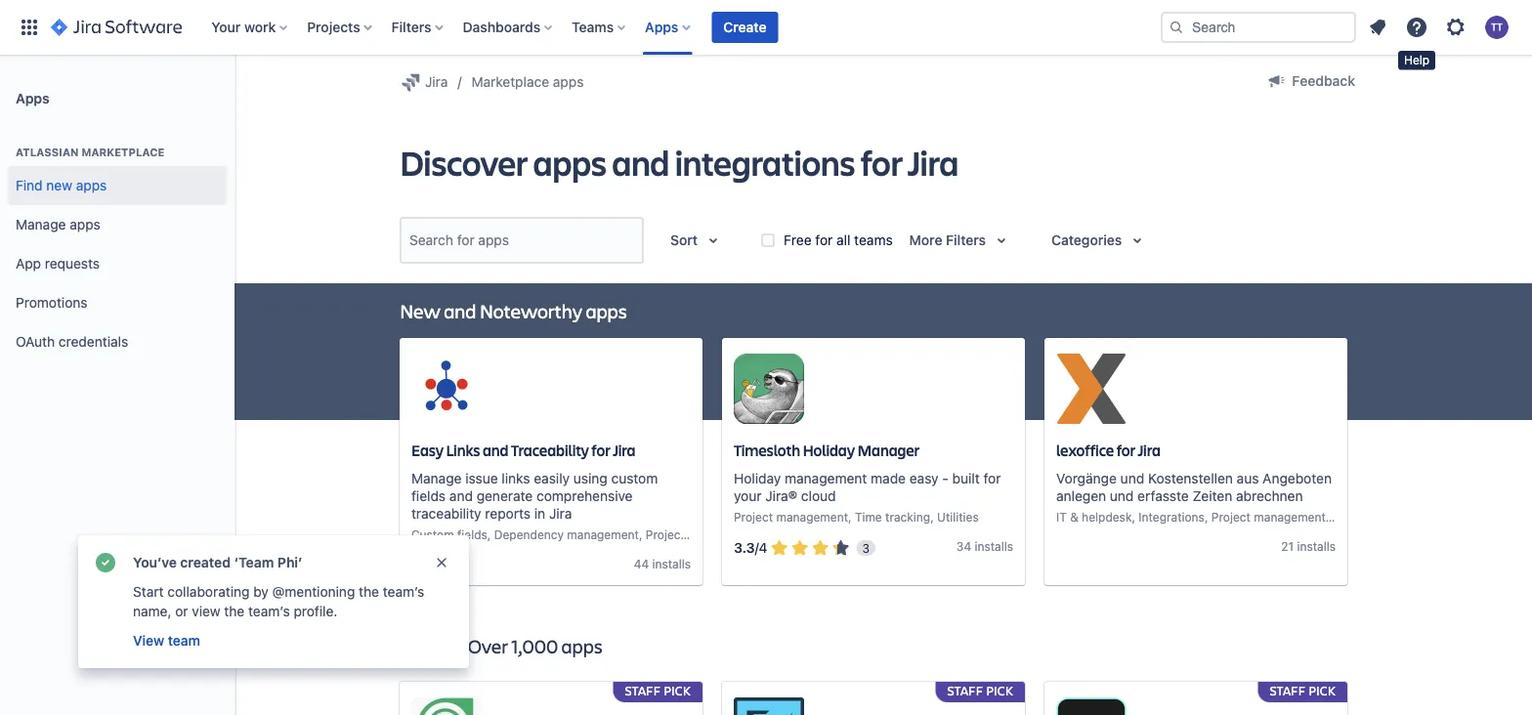 Task type: describe. For each thing, give the bounding box(es) containing it.
zeiten
[[1193, 488, 1233, 504]]

all
[[837, 232, 851, 248]]

0 vertical spatial holiday
[[803, 440, 855, 461]]

new
[[46, 178, 72, 194]]

3 staff from the left
[[1270, 683, 1306, 699]]

project inside manage issue links easily using custom fields and generate comprehensive traceability reports in jira custom fields , dependency management , project management
[[646, 528, 685, 542]]

tracking inside vorgänge und kostenstellen aus angeboten anlegen und erfasste zeiten abrechnen it & helpdesk , integrations , project management , time tracking
[[1364, 511, 1409, 524]]

noteworthy
[[480, 298, 583, 324]]

oauth credentials link
[[8, 323, 227, 362]]

teams
[[572, 19, 614, 35]]

s for easy links and traceability for jira
[[685, 558, 691, 571]]

, left utilities
[[931, 511, 934, 524]]

view
[[133, 633, 164, 649]]

apps inside dropdown button
[[645, 19, 679, 35]]

atlassian
[[16, 146, 79, 159]]

more filters
[[910, 232, 986, 248]]

links
[[446, 440, 480, 461]]

0 vertical spatial the
[[359, 584, 379, 600]]

jira inside manage issue links easily using custom fields and generate comprehensive traceability reports in jira custom fields , dependency management , project management
[[549, 506, 572, 522]]

holiday management made easy - built for your jira® cloud project management , time tracking , utilities
[[734, 471, 1001, 524]]

dependency
[[494, 528, 564, 542]]

primary element
[[12, 0, 1161, 55]]

it
[[1057, 511, 1067, 524]]

notifications image
[[1367, 16, 1390, 39]]

easy
[[412, 440, 444, 461]]

&
[[1071, 511, 1079, 524]]

integrations
[[1139, 511, 1205, 524]]

filters button
[[386, 12, 451, 43]]

teams button
[[566, 12, 634, 43]]

1 horizontal spatial team's
[[383, 584, 425, 600]]

app
[[16, 256, 41, 272]]

name,
[[133, 604, 172, 620]]

atlassian marketplace group
[[8, 125, 227, 368]]

dashboards button
[[457, 12, 560, 43]]

generate
[[477, 488, 533, 504]]

utilities
[[937, 511, 979, 524]]

jira up erfasste
[[1138, 440, 1161, 461]]

time inside holiday management made easy - built for your jira® cloud project management , time tracking , utilities
[[855, 511, 882, 524]]

work
[[244, 19, 276, 35]]

44
[[634, 558, 649, 571]]

oauth credentials
[[16, 334, 128, 350]]

find new apps link
[[8, 166, 227, 205]]

create button
[[712, 12, 779, 43]]

your work button
[[206, 12, 295, 43]]

new and noteworthy apps
[[400, 298, 627, 324]]

apps right noteworthy on the top left of page
[[586, 298, 627, 324]]

built
[[953, 471, 980, 487]]

Search for apps field
[[404, 223, 640, 258]]

made
[[871, 471, 906, 487]]

discover
[[400, 139, 528, 185]]

easy
[[910, 471, 939, 487]]

easily
[[534, 471, 570, 487]]

1 horizontal spatial fields
[[457, 528, 488, 542]]

apps down marketplace apps link
[[533, 139, 607, 185]]

help image
[[1406, 16, 1429, 39]]

s for lexoffice for jira
[[1330, 540, 1336, 554]]

team
[[168, 633, 200, 649]]

0 horizontal spatial team's
[[248, 604, 290, 620]]

for left all
[[816, 232, 833, 248]]

profile.
[[294, 604, 338, 620]]

custom
[[412, 528, 454, 542]]

for up using
[[592, 440, 611, 461]]

settings image
[[1445, 16, 1468, 39]]

promotions link
[[8, 283, 227, 323]]

your
[[211, 19, 241, 35]]

for up the teams
[[861, 139, 903, 185]]

3 pick from the left
[[1309, 683, 1336, 699]]

jira®
[[766, 488, 798, 504]]

start collaborating by @mentioning the team's name, or view the team's profile.
[[133, 584, 425, 620]]

help tooltip
[[1399, 51, 1436, 70]]

marketplace apps link
[[472, 70, 584, 94]]

timesloth holiday manager image
[[734, 354, 804, 424]]

you've
[[133, 555, 177, 571]]

kostenstellen
[[1149, 471, 1233, 487]]

comprehensive
[[537, 488, 633, 504]]

for inside holiday management made easy - built for your jira® cloud project management , time tracking , utilities
[[984, 471, 1001, 487]]

sort
[[671, 232, 698, 248]]

find new apps
[[16, 178, 107, 194]]

reports
[[485, 506, 531, 522]]

sidebar navigation image
[[213, 78, 256, 117]]

manage for manage apps
[[16, 217, 66, 233]]

start
[[133, 584, 164, 600]]

free for all teams
[[784, 232, 893, 248]]

1 vertical spatial filters
[[946, 232, 986, 248]]

, up 44 on the bottom
[[639, 528, 643, 542]]

over
[[468, 633, 508, 659]]

traceability
[[511, 440, 589, 461]]

34
[[957, 540, 972, 554]]

easy links and traceability for jira
[[412, 440, 636, 461]]

anlegen
[[1057, 488, 1107, 504]]

management up "cloud"
[[785, 471, 867, 487]]

21 install s
[[1282, 540, 1336, 554]]

Search field
[[1161, 12, 1357, 43]]

install for lexoffice for jira
[[1298, 540, 1330, 554]]

cloud
[[801, 488, 836, 504]]

2 pick from the left
[[987, 683, 1014, 699]]

search image
[[1169, 20, 1185, 35]]

lexoffice
[[1057, 440, 1115, 461]]

helpdesk
[[1082, 511, 1132, 524]]

app requests
[[16, 256, 100, 272]]

browse over 1,000 apps
[[400, 633, 603, 659]]

view team link
[[131, 630, 202, 653]]

install for easy links and traceability for jira
[[652, 558, 685, 571]]

find
[[16, 178, 43, 194]]

3.3 / 4
[[734, 540, 768, 556]]

1 vertical spatial und
[[1110, 488, 1134, 504]]

your
[[734, 488, 762, 504]]

0 horizontal spatial fields
[[412, 488, 446, 504]]

projects
[[307, 19, 360, 35]]

dismiss image
[[434, 555, 450, 571]]

0 vertical spatial und
[[1121, 471, 1145, 487]]

1 staff pick from the left
[[625, 683, 691, 699]]

new
[[400, 298, 441, 324]]

appswitcher icon image
[[18, 16, 41, 39]]

'team
[[234, 555, 274, 571]]

/
[[755, 540, 759, 556]]

more
[[910, 232, 943, 248]]

in
[[535, 506, 546, 522]]

issue
[[466, 471, 498, 487]]

management down comprehensive
[[567, 528, 639, 542]]



Task type: locate. For each thing, give the bounding box(es) containing it.
time up 3 at the bottom right of the page
[[855, 511, 882, 524]]

jira up the custom on the bottom left of the page
[[613, 440, 636, 461]]

integrations
[[675, 139, 855, 185]]

context icon image
[[400, 70, 423, 94], [400, 70, 423, 94]]

4
[[759, 540, 768, 556]]

fields up the traceability on the left of page
[[412, 488, 446, 504]]

categories
[[1052, 232, 1122, 248]]

0 horizontal spatial staff pick
[[625, 683, 691, 699]]

0 horizontal spatial holiday
[[734, 471, 781, 487]]

1 horizontal spatial marketplace
[[472, 74, 549, 90]]

, up 21 install s
[[1326, 511, 1330, 524]]

0 vertical spatial filters
[[392, 19, 432, 35]]

0 horizontal spatial time
[[855, 511, 882, 524]]

tracking inside holiday management made easy - built for your jira® cloud project management , time tracking , utilities
[[886, 511, 931, 524]]

0 vertical spatial fields
[[412, 488, 446, 504]]

vorgänge
[[1057, 471, 1117, 487]]

0 vertical spatial apps
[[645, 19, 679, 35]]

jira right in
[[549, 506, 572, 522]]

install right 21
[[1298, 540, 1330, 554]]

the
[[359, 584, 379, 600], [224, 604, 245, 620]]

team's up "browse" on the bottom
[[383, 584, 425, 600]]

1 time from the left
[[855, 511, 882, 524]]

0 horizontal spatial project
[[646, 528, 685, 542]]

management down "cloud"
[[777, 511, 848, 524]]

apps up requests
[[70, 217, 101, 233]]

project
[[734, 511, 773, 524], [1212, 511, 1251, 524], [646, 528, 685, 542]]

marketplace apps
[[472, 74, 584, 90]]

0 horizontal spatial filters
[[392, 19, 432, 35]]

1 vertical spatial fields
[[457, 528, 488, 542]]

2 time from the left
[[1333, 511, 1360, 524]]

1 horizontal spatial s
[[1008, 540, 1014, 554]]

, left integrations
[[1132, 511, 1136, 524]]

0 vertical spatial marketplace
[[472, 74, 549, 90]]

2 tracking from the left
[[1364, 511, 1409, 524]]

the right @mentioning
[[359, 584, 379, 600]]

apps down the primary element
[[553, 74, 584, 90]]

project down zeiten at bottom
[[1212, 511, 1251, 524]]

time inside vorgänge und kostenstellen aus angeboten anlegen und erfasste zeiten abrechnen it & helpdesk , integrations , project management , time tracking
[[1333, 511, 1360, 524]]

team's
[[383, 584, 425, 600], [248, 604, 290, 620]]

1 horizontal spatial project
[[734, 511, 773, 524]]

manage down easy
[[412, 471, 462, 487]]

traceability
[[412, 506, 482, 522]]

marketplace
[[472, 74, 549, 90], [82, 146, 165, 159]]

0 horizontal spatial marketplace
[[82, 146, 165, 159]]

3 staff pick from the left
[[1270, 683, 1336, 699]]

s right 21
[[1330, 540, 1336, 554]]

feedback
[[1293, 73, 1356, 89]]

0 horizontal spatial tracking
[[886, 511, 931, 524]]

holiday up "cloud"
[[803, 440, 855, 461]]

1 horizontal spatial install
[[975, 540, 1008, 554]]

1 horizontal spatial filters
[[946, 232, 986, 248]]

2 horizontal spatial s
[[1330, 540, 1336, 554]]

@mentioning
[[272, 584, 355, 600]]

1 horizontal spatial staff
[[948, 683, 984, 699]]

for
[[861, 139, 903, 185], [816, 232, 833, 248], [592, 440, 611, 461], [1117, 440, 1136, 461], [984, 471, 1001, 487]]

1 vertical spatial apps
[[16, 90, 49, 106]]

manage inside manage apps link
[[16, 217, 66, 233]]

1 pick from the left
[[664, 683, 691, 699]]

44 install s
[[634, 558, 691, 571]]

marketplace up find new apps link
[[82, 146, 165, 159]]

time
[[855, 511, 882, 524], [1333, 511, 1360, 524]]

, down the timesloth holiday manager
[[848, 511, 852, 524]]

21
[[1282, 540, 1294, 554]]

timesloth holiday manager
[[734, 440, 920, 461]]

vorgänge und kostenstellen aus angeboten anlegen und erfasste zeiten abrechnen it & helpdesk , integrations , project management , time tracking
[[1057, 471, 1409, 524]]

holiday inside holiday management made easy - built for your jira® cloud project management , time tracking , utilities
[[734, 471, 781, 487]]

jira
[[425, 74, 448, 90], [908, 139, 959, 185], [613, 440, 636, 461], [1138, 440, 1161, 461], [549, 506, 572, 522]]

1 horizontal spatial apps
[[645, 19, 679, 35]]

help
[[1405, 53, 1430, 67]]

tracking
[[886, 511, 931, 524], [1364, 511, 1409, 524]]

marketplace inside group
[[82, 146, 165, 159]]

for right lexoffice
[[1117, 440, 1136, 461]]

marketplace down dashboards popup button
[[472, 74, 549, 90]]

1,000
[[512, 633, 558, 659]]

for right built
[[984, 471, 1001, 487]]

erfasste
[[1138, 488, 1189, 504]]

discover apps and integrations for jira
[[400, 139, 959, 185]]

install right 44 on the bottom
[[652, 558, 685, 571]]

2 staff from the left
[[948, 683, 984, 699]]

0 vertical spatial team's
[[383, 584, 425, 600]]

credentials
[[59, 334, 128, 350]]

and
[[612, 139, 670, 185], [444, 298, 476, 324], [483, 440, 509, 461], [450, 488, 473, 504]]

the right view in the left of the page
[[224, 604, 245, 620]]

jira inside 'link'
[[425, 74, 448, 90]]

0 horizontal spatial staff
[[625, 683, 661, 699]]

1 vertical spatial marketplace
[[82, 146, 165, 159]]

links
[[502, 471, 530, 487]]

1 tracking from the left
[[886, 511, 931, 524]]

3.3
[[734, 540, 755, 556]]

1 vertical spatial holiday
[[734, 471, 781, 487]]

2 staff pick from the left
[[948, 683, 1014, 699]]

apps right 1,000
[[562, 633, 603, 659]]

1 horizontal spatial tracking
[[1364, 511, 1409, 524]]

free
[[784, 232, 812, 248]]

manage down find
[[16, 217, 66, 233]]

0 horizontal spatial install
[[652, 558, 685, 571]]

jira software image
[[51, 16, 182, 39], [51, 16, 182, 39]]

dashboards
[[463, 19, 541, 35]]

jira down filters popup button in the left top of the page
[[425, 74, 448, 90]]

manage apps
[[16, 217, 101, 233]]

install right 34
[[975, 540, 1008, 554]]

manage apps link
[[8, 205, 227, 244]]

1 vertical spatial manage
[[412, 471, 462, 487]]

collaborating
[[167, 584, 250, 600]]

app requests link
[[8, 244, 227, 283]]

created
[[180, 555, 231, 571]]

angeboten
[[1263, 471, 1332, 487]]

view
[[192, 604, 221, 620]]

1 vertical spatial team's
[[248, 604, 290, 620]]

1 horizontal spatial time
[[1333, 511, 1360, 524]]

requests
[[45, 256, 100, 272]]

abrechnen
[[1237, 488, 1304, 504]]

by
[[253, 584, 269, 600]]

phi'
[[277, 555, 303, 571]]

install
[[975, 540, 1008, 554], [1298, 540, 1330, 554], [652, 558, 685, 571]]

atlassian marketplace
[[16, 146, 165, 159]]

holiday up your
[[734, 471, 781, 487]]

custom
[[611, 471, 658, 487]]

projects button
[[301, 12, 380, 43]]

time up 21 install s
[[1333, 511, 1360, 524]]

management
[[785, 471, 867, 487], [777, 511, 848, 524], [1254, 511, 1326, 524], [567, 528, 639, 542], [688, 528, 760, 542]]

0 horizontal spatial pick
[[664, 683, 691, 699]]

fields down the traceability on the left of page
[[457, 528, 488, 542]]

2 horizontal spatial pick
[[1309, 683, 1336, 699]]

teams
[[855, 232, 893, 248]]

0 horizontal spatial s
[[685, 558, 691, 571]]

1 vertical spatial the
[[224, 604, 245, 620]]

-
[[943, 471, 949, 487]]

s right 34
[[1008, 540, 1014, 554]]

lexoffice for jira
[[1057, 440, 1161, 461]]

holiday
[[803, 440, 855, 461], [734, 471, 781, 487]]

manage for manage issue links easily using custom fields and generate comprehensive traceability reports in jira custom fields , dependency management , project management
[[412, 471, 462, 487]]

1 horizontal spatial the
[[359, 584, 379, 600]]

banner containing your work
[[0, 0, 1533, 55]]

lexoffice for jira image
[[1057, 354, 1127, 424]]

your work
[[211, 19, 276, 35]]

apps up atlassian
[[16, 90, 49, 106]]

apps right "teams" dropdown button
[[645, 19, 679, 35]]

apps button
[[639, 12, 698, 43]]

manager
[[858, 440, 920, 461]]

easy links and traceability for jira image
[[412, 354, 482, 424]]

2 horizontal spatial install
[[1298, 540, 1330, 554]]

0 horizontal spatial the
[[224, 604, 245, 620]]

34 install s
[[957, 540, 1014, 554]]

management down abrechnen
[[1254, 511, 1326, 524]]

fields
[[412, 488, 446, 504], [457, 528, 488, 542]]

management down your
[[688, 528, 760, 542]]

apps right new
[[76, 178, 107, 194]]

0 horizontal spatial apps
[[16, 90, 49, 106]]

, down the reports
[[488, 528, 491, 542]]

,
[[848, 511, 852, 524], [931, 511, 934, 524], [1132, 511, 1136, 524], [1205, 511, 1209, 524], [1326, 511, 1330, 524], [488, 528, 491, 542], [639, 528, 643, 542]]

project inside vorgänge und kostenstellen aus angeboten anlegen und erfasste zeiten abrechnen it & helpdesk , integrations , project management , time tracking
[[1212, 511, 1251, 524]]

oauth
[[16, 334, 55, 350]]

using
[[574, 471, 608, 487]]

und up helpdesk
[[1110, 488, 1134, 504]]

1 horizontal spatial manage
[[412, 471, 462, 487]]

project inside holiday management made easy - built for your jira® cloud project management , time tracking , utilities
[[734, 511, 773, 524]]

management inside vorgänge und kostenstellen aus angeboten anlegen und erfasste zeiten abrechnen it & helpdesk , integrations , project management , time tracking
[[1254, 511, 1326, 524]]

project down your
[[734, 511, 773, 524]]

1 staff from the left
[[625, 683, 661, 699]]

success image
[[94, 551, 117, 575]]

project up 44 install s
[[646, 528, 685, 542]]

s right 44 on the bottom
[[685, 558, 691, 571]]

2 horizontal spatial project
[[1212, 511, 1251, 524]]

apps
[[645, 19, 679, 35], [16, 90, 49, 106]]

0 vertical spatial manage
[[16, 217, 66, 233]]

2 horizontal spatial staff
[[1270, 683, 1306, 699]]

manage inside manage issue links easily using custom fields and generate comprehensive traceability reports in jira custom fields , dependency management , project management
[[412, 471, 462, 487]]

s
[[1008, 540, 1014, 554], [1330, 540, 1336, 554], [685, 558, 691, 571]]

your profile and settings image
[[1486, 16, 1509, 39]]

banner
[[0, 0, 1533, 55]]

1 horizontal spatial holiday
[[803, 440, 855, 461]]

0 horizontal spatial manage
[[16, 217, 66, 233]]

, down zeiten at bottom
[[1205, 511, 1209, 524]]

jira up more
[[908, 139, 959, 185]]

filters inside popup button
[[392, 19, 432, 35]]

und up erfasste
[[1121, 471, 1145, 487]]

team's down by
[[248, 604, 290, 620]]

1 horizontal spatial staff pick
[[948, 683, 1014, 699]]

filters up jira 'link'
[[392, 19, 432, 35]]

2 horizontal spatial staff pick
[[1270, 683, 1336, 699]]

1 horizontal spatial pick
[[987, 683, 1014, 699]]

filters right more
[[946, 232, 986, 248]]

and inside manage issue links easily using custom fields and generate comprehensive traceability reports in jira custom fields , dependency management , project management
[[450, 488, 473, 504]]



Task type: vqa. For each thing, say whether or not it's contained in the screenshot.
Manage
yes



